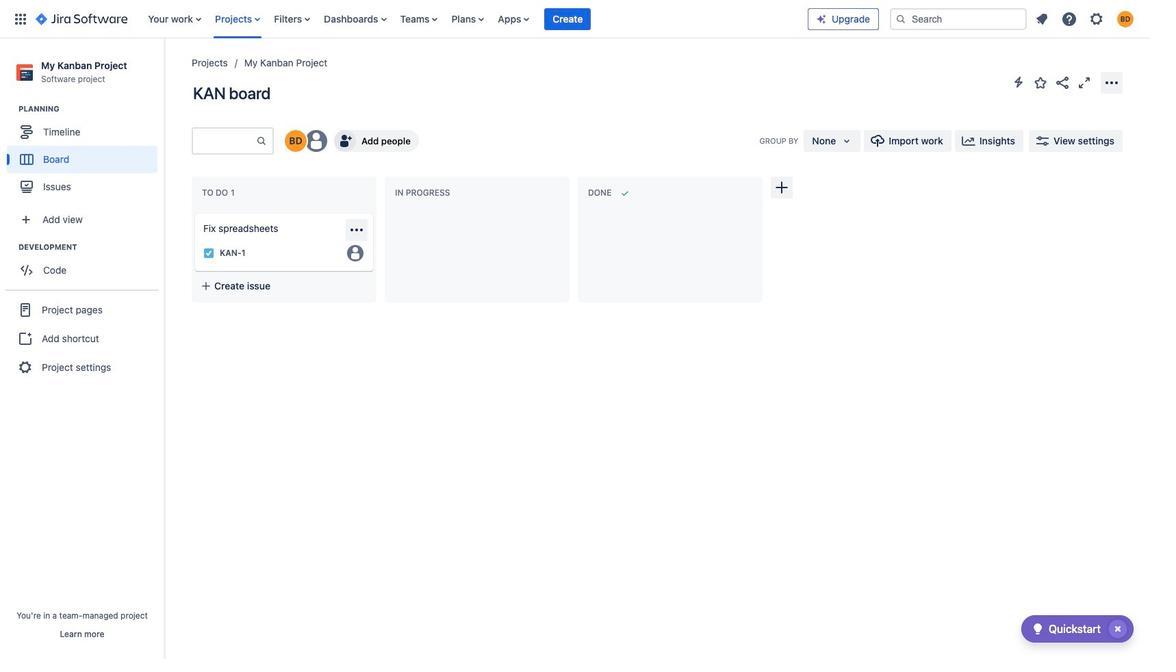 Task type: locate. For each thing, give the bounding box(es) containing it.
view settings image
[[1034, 133, 1051, 149]]

more actions for kan-1 fix spreadsheets image
[[348, 222, 365, 238]]

2 heading from the top
[[18, 242, 164, 253]]

group for planning icon
[[7, 104, 164, 205]]

task image
[[203, 248, 214, 259]]

banner
[[0, 0, 1150, 38]]

heading
[[18, 104, 164, 114], [18, 242, 164, 253]]

2 vertical spatial group
[[5, 290, 159, 387]]

sidebar navigation image
[[149, 55, 179, 82]]

list item
[[545, 0, 591, 38]]

list
[[141, 0, 808, 38], [1030, 7, 1142, 31]]

group for development icon
[[7, 242, 164, 288]]

0 horizontal spatial list
[[141, 0, 808, 38]]

0 vertical spatial heading
[[18, 104, 164, 114]]

more image
[[1104, 74, 1120, 91]]

development image
[[2, 239, 18, 255]]

None search field
[[890, 8, 1027, 30]]

1 horizontal spatial list
[[1030, 7, 1142, 31]]

1 vertical spatial group
[[7, 242, 164, 288]]

1 vertical spatial heading
[[18, 242, 164, 253]]

Search this board text field
[[193, 129, 256, 153]]

0 vertical spatial group
[[7, 104, 164, 205]]

star kan board image
[[1032, 74, 1049, 91]]

jira software image
[[36, 11, 128, 27], [36, 11, 128, 27]]

search image
[[895, 13, 906, 24]]

group
[[7, 104, 164, 205], [7, 242, 164, 288], [5, 290, 159, 387]]

1 heading from the top
[[18, 104, 164, 114]]

notifications image
[[1034, 11, 1050, 27]]



Task type: vqa. For each thing, say whether or not it's contained in the screenshot.
the bottommost "heading"
yes



Task type: describe. For each thing, give the bounding box(es) containing it.
import image
[[870, 133, 886, 149]]

help image
[[1061, 11, 1078, 27]]

your profile and settings image
[[1117, 11, 1134, 27]]

add people image
[[337, 133, 353, 149]]

dismiss quickstart image
[[1107, 618, 1129, 640]]

create issue image
[[186, 204, 202, 220]]

heading for planning icon
[[18, 104, 164, 114]]

settings image
[[1089, 11, 1105, 27]]

to do element
[[202, 188, 237, 198]]

planning image
[[2, 101, 18, 117]]

appswitcher icon image
[[12, 11, 29, 27]]

enter full screen image
[[1076, 74, 1093, 91]]

primary element
[[8, 0, 808, 38]]

sidebar element
[[0, 38, 164, 659]]

check image
[[1030, 621, 1046, 637]]

create column image
[[774, 179, 790, 196]]

heading for development icon
[[18, 242, 164, 253]]

Search field
[[890, 8, 1027, 30]]

automations menu button icon image
[[1010, 74, 1027, 90]]



